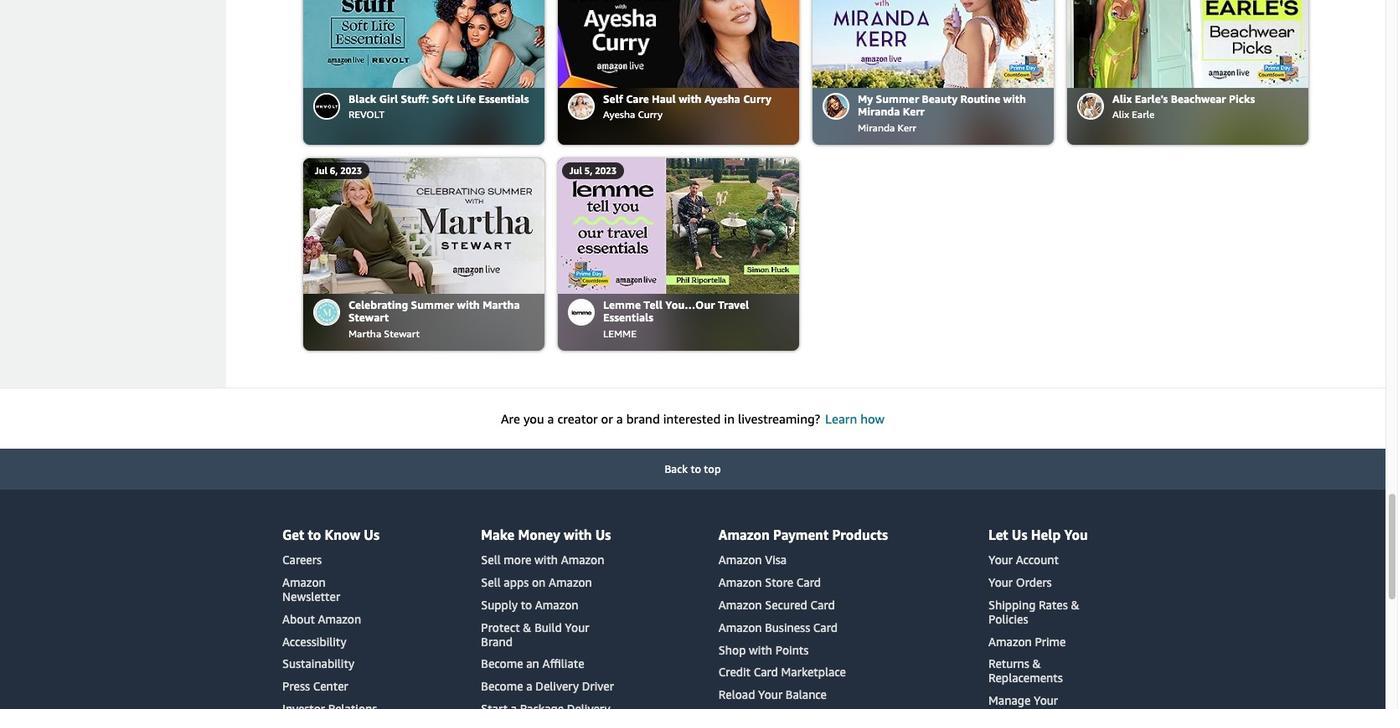 Task type: vqa. For each thing, say whether or not it's contained in the screenshot.


Task type: locate. For each thing, give the bounding box(es) containing it.
list
[[303, 0, 1309, 351]]

6,
[[330, 165, 338, 176]]

black
[[349, 92, 376, 105]]

credit
[[719, 666, 751, 680]]

a down become an affiliate link
[[526, 680, 532, 694]]

summer inside my summer beauty routine with miranda kerr miranda kerr
[[876, 92, 919, 105]]

list containing black girl stuff: soft life essentials
[[303, 0, 1309, 351]]

lemme tell you…our travel essentials list item
[[558, 158, 799, 351]]

summer for stewart
[[411, 298, 454, 311]]

0 vertical spatial essentials
[[479, 92, 529, 105]]

1 vertical spatial alix
[[1113, 108, 1129, 121]]

1 vertical spatial to
[[308, 527, 321, 543]]

alix up earle
[[1113, 92, 1132, 105]]

2 miranda from the top
[[858, 121, 895, 134]]

0 vertical spatial alix
[[1113, 92, 1132, 105]]

amazon down amazon store card link
[[719, 598, 762, 612]]

back to top
[[665, 462, 721, 476]]

livestreaming?
[[738, 411, 820, 426]]

essentials right life at the left top
[[479, 92, 529, 105]]

amazon business card link
[[719, 621, 838, 635]]

let us help you
[[989, 527, 1088, 543]]

your down credit card marketplace link
[[758, 688, 783, 702]]

affiliate
[[542, 657, 584, 671]]

your orders link
[[989, 576, 1052, 590]]

more
[[504, 553, 532, 568]]

0 vertical spatial to
[[691, 462, 701, 476]]

1 horizontal spatial 2023
[[595, 165, 617, 176]]

lemme tell you…our travel essentials lemme
[[603, 298, 749, 340]]

0 horizontal spatial a
[[526, 680, 532, 694]]

2 jul from the left
[[569, 165, 582, 176]]

0 horizontal spatial 2023
[[340, 165, 362, 176]]

summer right "celebrating"
[[411, 298, 454, 311]]

avatar image inside the celebrating summer with martha stewart list item
[[315, 300, 338, 324]]

become a delivery driver link
[[481, 680, 614, 694]]

a right the or
[[616, 411, 623, 426]]

us
[[364, 527, 380, 543], [595, 527, 611, 543], [1012, 527, 1028, 543]]

celebrating summer with martha stewart martha stewart
[[349, 298, 520, 340]]

0 horizontal spatial us
[[364, 527, 380, 543]]

0 vertical spatial &
[[1071, 598, 1080, 612]]

avatar image left earle
[[1079, 94, 1102, 118]]

let
[[989, 527, 1008, 543]]

1 sell from the top
[[481, 553, 501, 568]]

1 horizontal spatial essentials
[[603, 311, 654, 324]]

or
[[601, 411, 613, 426]]

know
[[325, 527, 360, 543]]

ayesha right haul
[[704, 92, 740, 105]]

amazon up returns
[[989, 635, 1032, 649]]

1 horizontal spatial summer
[[876, 92, 919, 105]]

your down replacements
[[1034, 694, 1058, 708]]

center
[[313, 680, 348, 694]]

orders
[[1016, 576, 1052, 590]]

us right "know"
[[364, 527, 380, 543]]

0 vertical spatial ayesha
[[704, 92, 740, 105]]

0 vertical spatial sell
[[481, 553, 501, 568]]

3 us from the left
[[1012, 527, 1028, 543]]

avatar image left lemme
[[570, 300, 593, 324]]

0 vertical spatial curry
[[743, 92, 772, 105]]

my
[[858, 92, 873, 105]]

sell up supply
[[481, 576, 501, 590]]

routine
[[961, 92, 1000, 105]]

1 us from the left
[[364, 527, 380, 543]]

card right secured
[[811, 598, 835, 612]]

with
[[679, 92, 702, 105], [1003, 92, 1026, 105], [457, 298, 480, 311], [564, 527, 592, 543], [535, 553, 558, 568], [749, 643, 772, 657]]

with inside amazon visa amazon store card amazon secured card amazon business card shop with points credit card marketplace reload your balance
[[749, 643, 772, 657]]

to inside sell more with amazon sell apps on amazon supply to amazon protect & build your brand become an affiliate become a delivery driver
[[521, 598, 532, 612]]

account
[[1016, 553, 1059, 568]]

1 horizontal spatial us
[[595, 527, 611, 543]]

& down amazon prime link
[[1032, 657, 1041, 671]]

0 horizontal spatial to
[[308, 527, 321, 543]]

curry
[[743, 92, 772, 105], [638, 108, 663, 121]]

0 horizontal spatial martha
[[349, 327, 381, 340]]

2023 inside the celebrating summer with martha stewart list item
[[340, 165, 362, 176]]

your inside sell more with amazon sell apps on amazon supply to amazon protect & build your brand become an affiliate become a delivery driver
[[565, 621, 589, 635]]

0 horizontal spatial curry
[[638, 108, 663, 121]]

jul left 6,
[[315, 165, 328, 176]]

1 vertical spatial become
[[481, 680, 523, 694]]

2023 inside lemme tell you…our travel essentials list item
[[595, 165, 617, 176]]

0 vertical spatial martha
[[483, 298, 520, 311]]

stuff:
[[401, 92, 429, 105]]

store
[[765, 576, 793, 590]]

1 horizontal spatial martha
[[483, 298, 520, 311]]

are you a creator or a brand interested in livestreaming? learn how
[[501, 411, 885, 426]]

my summer beauty routine with miranda kerr image
[[813, 0, 1054, 88]]

amazon inside your account your orders shipping rates & policies amazon prime returns & replacements manage your content and devices
[[989, 635, 1032, 649]]

sell down the make on the left bottom
[[481, 553, 501, 568]]

amazon up amazon visa "link" on the bottom right of the page
[[719, 527, 770, 543]]

about amazon link
[[282, 612, 361, 627]]

jul for lemme tell you…our travel essentials
[[569, 165, 582, 176]]

careers link
[[282, 553, 322, 568]]

miranda down my
[[858, 121, 895, 134]]

0 horizontal spatial &
[[523, 621, 532, 635]]

2 2023 from the left
[[595, 165, 617, 176]]

essentials
[[479, 92, 529, 105], [603, 311, 654, 324]]

self care haul with ayesha curry ayesha curry
[[603, 92, 772, 121]]

avatar image inside alix earle's beachwear picks list item
[[1079, 94, 1102, 118]]

1 horizontal spatial to
[[521, 598, 532, 612]]

essentials up the lemme
[[603, 311, 654, 324]]

help
[[1031, 527, 1061, 543]]

1 vertical spatial miranda
[[858, 121, 895, 134]]

card
[[797, 576, 821, 590], [811, 598, 835, 612], [813, 621, 838, 635], [754, 666, 778, 680]]

beachwear
[[1171, 92, 1226, 105]]

0 horizontal spatial summer
[[411, 298, 454, 311]]

to down apps
[[521, 598, 532, 612]]

sell apps on amazon link
[[481, 576, 592, 590]]

marketplace
[[781, 666, 846, 680]]

about
[[282, 612, 315, 627]]

driver
[[582, 680, 614, 694]]

to right get
[[308, 527, 321, 543]]

1 vertical spatial sell
[[481, 576, 501, 590]]

jul inside lemme tell you…our travel essentials list item
[[569, 165, 582, 176]]

avatar image inside lemme tell you…our travel essentials list item
[[570, 300, 593, 324]]

jul 6, 2023
[[315, 165, 362, 176]]

essentials inside lemme tell you…our travel essentials lemme
[[603, 311, 654, 324]]

press
[[282, 680, 310, 694]]

2023 right 6,
[[340, 165, 362, 176]]

summer
[[876, 92, 919, 105], [411, 298, 454, 311]]

an
[[526, 657, 539, 671]]

to inside back to top link
[[691, 462, 701, 476]]

1 vertical spatial curry
[[638, 108, 663, 121]]

avatar image inside self care haul with ayesha curry list item
[[570, 94, 593, 118]]

1 horizontal spatial jul
[[569, 165, 582, 176]]

0 vertical spatial become
[[481, 657, 523, 671]]

business
[[765, 621, 810, 635]]

a right the you
[[548, 411, 554, 426]]

0 vertical spatial miranda
[[858, 105, 900, 118]]

5,
[[585, 165, 593, 176]]

jul 5, 2023 link
[[558, 158, 799, 294]]

with inside sell more with amazon sell apps on amazon supply to amazon protect & build your brand become an affiliate become a delivery driver
[[535, 553, 558, 568]]

girl
[[379, 92, 398, 105]]

content
[[989, 708, 1031, 710]]

us right let
[[1012, 527, 1028, 543]]

build
[[535, 621, 562, 635]]

1 vertical spatial essentials
[[603, 311, 654, 324]]

apps
[[504, 576, 529, 590]]

you
[[523, 411, 544, 426]]

1 horizontal spatial curry
[[743, 92, 772, 105]]

2023 for lemme
[[595, 165, 617, 176]]

avatar image left black
[[315, 94, 338, 118]]

2 horizontal spatial to
[[691, 462, 701, 476]]

avatar image for alix
[[1079, 94, 1102, 118]]

avatar image left "celebrating"
[[315, 300, 338, 324]]

with inside my summer beauty routine with miranda kerr miranda kerr
[[1003, 92, 1026, 105]]

alix
[[1113, 92, 1132, 105], [1113, 108, 1129, 121]]

your
[[989, 553, 1013, 568], [989, 576, 1013, 590], [565, 621, 589, 635], [758, 688, 783, 702], [1034, 694, 1058, 708]]

to left the "top"
[[691, 462, 701, 476]]

2023 right 5,
[[595, 165, 617, 176]]

1 miranda from the top
[[858, 105, 900, 118]]

earle
[[1132, 108, 1155, 121]]

2 us from the left
[[595, 527, 611, 543]]

jul inside the celebrating summer with martha stewart list item
[[315, 165, 328, 176]]

amazon
[[719, 527, 770, 543], [561, 553, 604, 568], [719, 553, 762, 568], [282, 576, 326, 590], [549, 576, 592, 590], [719, 576, 762, 590], [535, 598, 579, 612], [719, 598, 762, 612], [318, 612, 361, 627], [719, 621, 762, 635], [989, 635, 1032, 649]]

1 2023 from the left
[[340, 165, 362, 176]]

2 vertical spatial to
[[521, 598, 532, 612]]

brand
[[626, 411, 660, 426]]

you
[[1064, 527, 1088, 543]]

miranda left beauty
[[858, 105, 900, 118]]

a
[[548, 411, 554, 426], [616, 411, 623, 426], [526, 680, 532, 694]]

learn how link
[[825, 410, 885, 427]]

self care haul with ayesha curry image
[[558, 0, 799, 88]]

& left build on the left of page
[[523, 621, 532, 635]]

are
[[501, 411, 520, 426]]

2 alix from the top
[[1113, 108, 1129, 121]]

amazon payment products
[[719, 527, 888, 543]]

make
[[481, 527, 515, 543]]

become down become an affiliate link
[[481, 680, 523, 694]]

us right 'money'
[[595, 527, 611, 543]]

1 jul from the left
[[315, 165, 328, 176]]

0 horizontal spatial essentials
[[479, 92, 529, 105]]

avatar image left my
[[824, 94, 848, 118]]

your right build on the left of page
[[565, 621, 589, 635]]

1 vertical spatial &
[[523, 621, 532, 635]]

0 horizontal spatial jul
[[315, 165, 328, 176]]

& right the rates
[[1071, 598, 1080, 612]]

miranda
[[858, 105, 900, 118], [858, 121, 895, 134]]

your account link
[[989, 553, 1059, 568]]

2 horizontal spatial us
[[1012, 527, 1028, 543]]

become down 'brand'
[[481, 657, 523, 671]]

jul left 5,
[[569, 165, 582, 176]]

1 alix from the top
[[1113, 92, 1132, 105]]

careers
[[282, 553, 322, 568]]

sustainability link
[[282, 657, 354, 671]]

haul
[[652, 92, 676, 105]]

avatar image
[[315, 94, 338, 118], [570, 94, 593, 118], [824, 94, 848, 118], [1079, 94, 1102, 118], [315, 300, 338, 324], [570, 300, 593, 324]]

amazon up shop
[[719, 621, 762, 635]]

card down shop with points 'link'
[[754, 666, 778, 680]]

revolt
[[349, 108, 385, 121]]

amazon right on
[[549, 576, 592, 590]]

1 vertical spatial summer
[[411, 298, 454, 311]]

press center link
[[282, 680, 348, 694]]

sell more with amazon link
[[481, 553, 604, 568]]

summer right my
[[876, 92, 919, 105]]

summer inside celebrating summer with martha stewart martha stewart
[[411, 298, 454, 311]]

2023
[[340, 165, 362, 176], [595, 165, 617, 176]]

2 horizontal spatial &
[[1071, 598, 1080, 612]]

rates
[[1039, 598, 1068, 612]]

avatar image left self
[[570, 94, 593, 118]]

avatar image inside black girl stuff: soft life essentials list item
[[315, 94, 338, 118]]

ayesha down self
[[603, 108, 635, 121]]

top
[[704, 462, 721, 476]]

amazon down make money with us
[[561, 553, 604, 568]]

alix left earle
[[1113, 108, 1129, 121]]

avatar image inside my summer beauty routine with miranda kerr list item
[[824, 94, 848, 118]]

1 vertical spatial martha
[[349, 327, 381, 340]]

alix earle's beachwear picks image
[[1067, 0, 1309, 88]]

2023 for celebrating
[[340, 165, 362, 176]]

1 horizontal spatial &
[[1032, 657, 1041, 671]]

0 vertical spatial summer
[[876, 92, 919, 105]]

alix earle's beachwear picks list item
[[1067, 0, 1309, 145]]

life
[[457, 92, 476, 105]]

with inside 'self care haul with ayesha curry ayesha curry'
[[679, 92, 702, 105]]

become an affiliate link
[[481, 657, 584, 671]]

1 vertical spatial ayesha
[[603, 108, 635, 121]]



Task type: describe. For each thing, give the bounding box(es) containing it.
2 become from the top
[[481, 680, 523, 694]]

self
[[603, 92, 623, 105]]

payment
[[773, 527, 829, 543]]

lemme
[[603, 298, 641, 311]]

self care haul with ayesha curry list item
[[558, 0, 799, 145]]

make money with us
[[481, 527, 611, 543]]

picks
[[1229, 92, 1255, 105]]

my summer beauty routine with miranda kerr miranda kerr
[[858, 92, 1026, 134]]

careers amazon newsletter about amazon accessibility sustainability press center
[[282, 553, 361, 694]]

your down let
[[989, 553, 1013, 568]]

1 horizontal spatial ayesha
[[704, 92, 740, 105]]

brand
[[481, 635, 513, 649]]

replacements
[[989, 671, 1063, 685]]

and
[[1035, 708, 1055, 710]]

amazon down amazon visa "link" on the bottom right of the page
[[719, 576, 762, 590]]

amazon down careers
[[282, 576, 326, 590]]

jul for celebrating summer with martha stewart
[[315, 165, 328, 176]]

celebrating summer with martha stewart list item
[[303, 158, 545, 351]]

care
[[626, 92, 649, 105]]

reload your balance link
[[719, 688, 827, 702]]

to for get
[[308, 527, 321, 543]]

your account your orders shipping rates & policies amazon prime returns & replacements manage your content and devices
[[989, 553, 1097, 710]]

accessibility link
[[282, 635, 346, 649]]

my summer beauty routine with miranda kerr list item
[[813, 0, 1054, 145]]

delivery
[[536, 680, 579, 694]]

get
[[282, 527, 304, 543]]

1 become from the top
[[481, 657, 523, 671]]

supply
[[481, 598, 518, 612]]

2 sell from the top
[[481, 576, 501, 590]]

get to know us
[[282, 527, 380, 543]]

to for back
[[691, 462, 701, 476]]

supply to amazon link
[[481, 598, 579, 612]]

devices
[[1058, 708, 1097, 710]]

avatar image for celebrating
[[315, 300, 338, 324]]

essentials inside black girl stuff: soft life essentials revolt
[[479, 92, 529, 105]]

jul 6, 2023 link
[[303, 158, 545, 294]]

secured
[[765, 598, 807, 612]]

2 horizontal spatial a
[[616, 411, 623, 426]]

prime
[[1035, 635, 1066, 649]]

on
[[532, 576, 546, 590]]

amazon left visa
[[719, 553, 762, 568]]

celebrating summer with martha stewart image
[[303, 158, 545, 294]]

alix earle's beachwear picks alix earle
[[1113, 92, 1255, 121]]

learn
[[825, 411, 857, 426]]

summer for kerr
[[876, 92, 919, 105]]

visa
[[765, 553, 787, 568]]

card right business
[[813, 621, 838, 635]]

products
[[832, 527, 888, 543]]

& inside sell more with amazon sell apps on amazon supply to amazon protect & build your brand become an affiliate become a delivery driver
[[523, 621, 532, 635]]

2 vertical spatial &
[[1032, 657, 1041, 671]]

your inside amazon visa amazon store card amazon secured card amazon business card shop with points credit card marketplace reload your balance
[[758, 688, 783, 702]]

jul 5, 2023
[[569, 165, 617, 176]]

amazon visa link
[[719, 553, 787, 568]]

soft
[[432, 92, 454, 105]]

amazon secured card link
[[719, 598, 835, 612]]

amazon up accessibility
[[318, 612, 361, 627]]

protect
[[481, 621, 520, 635]]

newsletter
[[282, 590, 340, 604]]

balance
[[786, 688, 827, 702]]

back to top link
[[0, 449, 1386, 490]]

celebrating
[[349, 298, 408, 311]]

money
[[518, 527, 560, 543]]

0 vertical spatial kerr
[[903, 105, 925, 118]]

in
[[724, 411, 735, 426]]

beauty
[[922, 92, 958, 105]]

sell more with amazon sell apps on amazon supply to amazon protect & build your brand become an affiliate become a delivery driver
[[481, 553, 614, 694]]

us for get to know us
[[364, 527, 380, 543]]

0 horizontal spatial ayesha
[[603, 108, 635, 121]]

avatar image for self
[[570, 94, 593, 118]]

amazon visa amazon store card amazon secured card amazon business card shop with points credit card marketplace reload your balance
[[719, 553, 846, 702]]

returns & replacements link
[[989, 657, 1063, 685]]

shipping rates & policies link
[[989, 598, 1080, 627]]

black girl stuff: soft life essentials list item
[[303, 0, 545, 145]]

a inside sell more with amazon sell apps on amazon supply to amazon protect & build your brand become an affiliate become a delivery driver
[[526, 680, 532, 694]]

accessibility
[[282, 635, 346, 649]]

tell
[[644, 298, 663, 311]]

points
[[775, 643, 809, 657]]

avatar image for lemme
[[570, 300, 593, 324]]

returns
[[989, 657, 1029, 671]]

0 vertical spatial stewart
[[349, 311, 389, 324]]

black girl stuff: soft life essentials revolt
[[349, 92, 529, 121]]

1 horizontal spatial a
[[548, 411, 554, 426]]

1 vertical spatial stewart
[[384, 327, 420, 340]]

your up shipping
[[989, 576, 1013, 590]]

avatar image for black
[[315, 94, 338, 118]]

with inside celebrating summer with martha stewart martha stewart
[[457, 298, 480, 311]]

amazon prime link
[[989, 635, 1066, 649]]

card right store
[[797, 576, 821, 590]]

you…our
[[665, 298, 715, 311]]

policies
[[989, 612, 1028, 627]]

earle's
[[1135, 92, 1168, 105]]

sustainability
[[282, 657, 354, 671]]

lemme tell you…our travel essentials image
[[558, 158, 799, 294]]

travel
[[718, 298, 749, 311]]

amazon up build on the left of page
[[535, 598, 579, 612]]

credit card marketplace link
[[719, 666, 846, 680]]

manage
[[989, 694, 1031, 708]]

1 vertical spatial kerr
[[898, 121, 917, 134]]

lemme
[[603, 327, 637, 340]]

shipping
[[989, 598, 1036, 612]]

creator
[[557, 411, 598, 426]]

avatar image for my
[[824, 94, 848, 118]]

amazon store card link
[[719, 576, 821, 590]]

black girl stuff: soft life essentials image
[[303, 0, 545, 88]]

us for make money with us
[[595, 527, 611, 543]]



